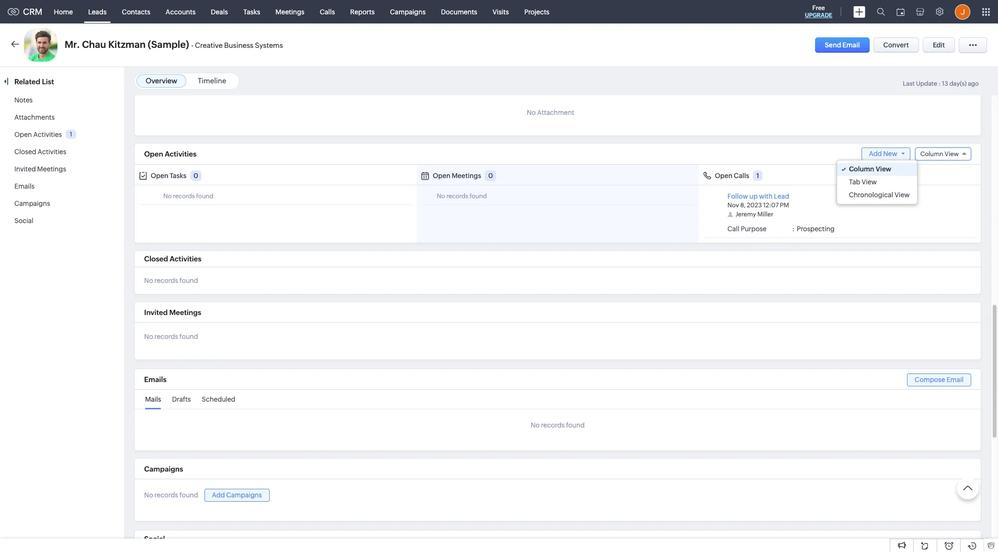 Task type: vqa. For each thing, say whether or not it's contained in the screenshot.
the Campaigns 'link'
yes



Task type: locate. For each thing, give the bounding box(es) containing it.
campaigns link
[[382, 0, 434, 23], [14, 200, 50, 207]]

0 vertical spatial calls
[[320, 8, 335, 16]]

no
[[527, 109, 536, 116], [163, 193, 172, 200], [437, 193, 445, 200], [144, 277, 153, 285], [144, 333, 153, 341], [531, 422, 540, 429], [144, 492, 153, 499]]

1 vertical spatial email
[[947, 376, 964, 384]]

creative
[[195, 41, 223, 49]]

notes link
[[14, 96, 33, 104]]

1 horizontal spatial tasks
[[243, 8, 260, 16]]

meetings inside meetings "link"
[[276, 8, 305, 16]]

emails up the mails
[[144, 376, 167, 384]]

12:07
[[763, 202, 779, 209]]

0 horizontal spatial add
[[212, 492, 225, 499]]

with
[[759, 193, 773, 200]]

1 vertical spatial invited
[[144, 309, 168, 317]]

drafts
[[172, 396, 191, 403]]

Column View field
[[915, 148, 972, 161]]

campaigns link down emails link
[[14, 200, 50, 207]]

:
[[939, 80, 941, 87], [793, 225, 795, 233]]

0 horizontal spatial calls
[[320, 8, 335, 16]]

column view inside option
[[849, 165, 892, 173]]

miller
[[758, 211, 774, 218]]

0 horizontal spatial closed activities
[[14, 148, 66, 156]]

1 horizontal spatial calls
[[734, 172, 750, 180]]

0 horizontal spatial campaigns link
[[14, 200, 50, 207]]

open activities link
[[14, 131, 62, 138]]

leads
[[88, 8, 107, 16]]

0 horizontal spatial open activities
[[14, 131, 62, 138]]

1 horizontal spatial open activities
[[144, 150, 197, 158]]

view for chronological view option
[[895, 191, 910, 199]]

0 vertical spatial :
[[939, 80, 941, 87]]

overview
[[146, 77, 177, 85]]

1 horizontal spatial add
[[869, 150, 882, 158]]

1 horizontal spatial column
[[921, 150, 944, 158]]

0 right open tasks
[[194, 172, 198, 180]]

no records found
[[163, 193, 214, 200], [437, 193, 487, 200], [144, 277, 198, 285], [144, 333, 198, 341], [531, 422, 585, 429], [144, 492, 198, 499]]

1 horizontal spatial invited meetings
[[144, 309, 201, 317]]

column
[[921, 150, 944, 158], [849, 165, 875, 173]]

1 vertical spatial 1
[[757, 172, 760, 180]]

column view
[[921, 150, 959, 158], [849, 165, 892, 173]]

open activities up 'closed activities' link
[[14, 131, 62, 138]]

0 horizontal spatial tasks
[[170, 172, 186, 180]]

0 horizontal spatial 0
[[194, 172, 198, 180]]

tasks link
[[236, 0, 268, 23]]

1 horizontal spatial :
[[939, 80, 941, 87]]

crm
[[23, 7, 42, 17]]

jeremy miller
[[736, 211, 774, 218]]

email right compose
[[947, 376, 964, 384]]

1 vertical spatial closed activities
[[144, 255, 202, 263]]

0 vertical spatial column
[[921, 150, 944, 158]]

2 0 from the left
[[488, 172, 493, 180]]

convert button
[[874, 37, 919, 53]]

related
[[14, 78, 40, 86]]

list box
[[837, 161, 917, 204]]

business
[[224, 41, 254, 49]]

1 right open activities link
[[70, 131, 72, 138]]

closed
[[14, 148, 36, 156], [144, 255, 168, 263]]

0 horizontal spatial column
[[849, 165, 875, 173]]

emails link
[[14, 183, 35, 190]]

1 horizontal spatial email
[[947, 376, 964, 384]]

chronological view option
[[837, 189, 917, 202]]

0 horizontal spatial 1
[[70, 131, 72, 138]]

view inside field
[[945, 150, 959, 158]]

0 vertical spatial add
[[869, 150, 882, 158]]

edit
[[933, 41, 945, 49]]

1 horizontal spatial column view
[[921, 150, 959, 158]]

reports link
[[343, 0, 382, 23]]

0 horizontal spatial invited meetings
[[14, 165, 66, 173]]

1 horizontal spatial campaigns link
[[382, 0, 434, 23]]

add campaigns link
[[204, 489, 270, 502]]

timeline
[[198, 77, 226, 85]]

0 horizontal spatial emails
[[14, 183, 35, 190]]

1 vertical spatial :
[[793, 225, 795, 233]]

column inside option
[[849, 165, 875, 173]]

: left "13"
[[939, 80, 941, 87]]

activities
[[33, 131, 62, 138], [38, 148, 66, 156], [165, 150, 197, 158], [170, 255, 202, 263]]

1 vertical spatial closed
[[144, 255, 168, 263]]

1 up follow up with lead link
[[757, 172, 760, 180]]

email for send email
[[843, 41, 860, 49]]

0 vertical spatial email
[[843, 41, 860, 49]]

pm
[[780, 202, 789, 209]]

0 horizontal spatial social
[[14, 217, 33, 225]]

email inside button
[[843, 41, 860, 49]]

add new
[[869, 150, 898, 158]]

open activities
[[14, 131, 62, 138], [144, 150, 197, 158]]

send email
[[825, 41, 860, 49]]

projects
[[524, 8, 550, 16]]

tab
[[849, 178, 861, 186]]

reports
[[350, 8, 375, 16]]

follow up with lead nov 8, 2023 12:07 pm
[[728, 193, 790, 209]]

1 horizontal spatial 0
[[488, 172, 493, 180]]

upgrade
[[805, 12, 833, 19]]

compose email
[[915, 376, 964, 384]]

0 vertical spatial invited meetings
[[14, 165, 66, 173]]

calls up follow
[[734, 172, 750, 180]]

mails
[[145, 396, 161, 403]]

column view inside field
[[921, 150, 959, 158]]

0 vertical spatial social
[[14, 217, 33, 225]]

1 horizontal spatial invited
[[144, 309, 168, 317]]

related list
[[14, 78, 56, 86]]

column right new
[[921, 150, 944, 158]]

1 horizontal spatial social
[[144, 535, 165, 543]]

0 vertical spatial closed
[[14, 148, 36, 156]]

: prospecting
[[793, 225, 835, 233]]

calls left reports
[[320, 8, 335, 16]]

invited
[[14, 165, 36, 173], [144, 309, 168, 317]]

1 vertical spatial column view
[[849, 165, 892, 173]]

invited meetings link
[[14, 165, 66, 173]]

add for add campaigns
[[212, 492, 225, 499]]

0 vertical spatial column view
[[921, 150, 959, 158]]

: left "prospecting"
[[793, 225, 795, 233]]

tasks
[[243, 8, 260, 16], [170, 172, 186, 180]]

emails down invited meetings link
[[14, 183, 35, 190]]

calls
[[320, 8, 335, 16], [734, 172, 750, 180]]

attachment
[[537, 109, 575, 116]]

1 vertical spatial add
[[212, 492, 225, 499]]

-
[[191, 41, 194, 49]]

purpose
[[741, 225, 767, 233]]

0 horizontal spatial closed
[[14, 148, 36, 156]]

found
[[196, 193, 214, 200], [470, 193, 487, 200], [180, 277, 198, 285], [180, 333, 198, 341], [566, 422, 585, 429], [180, 492, 198, 499]]

add
[[869, 150, 882, 158], [212, 492, 225, 499]]

0 vertical spatial invited
[[14, 165, 36, 173]]

0 right open meetings in the left top of the page
[[488, 172, 493, 180]]

1 horizontal spatial closed
[[144, 255, 168, 263]]

emails
[[14, 183, 35, 190], [144, 376, 167, 384]]

timeline link
[[198, 77, 226, 85]]

1 horizontal spatial 1
[[757, 172, 760, 180]]

crm link
[[8, 7, 42, 17]]

calls link
[[312, 0, 343, 23]]

campaigns link right reports
[[382, 0, 434, 23]]

1 vertical spatial column
[[849, 165, 875, 173]]

view for the tab view option
[[862, 178, 877, 186]]

systems
[[255, 41, 283, 49]]

column up tab view
[[849, 165, 875, 173]]

1 vertical spatial emails
[[144, 376, 167, 384]]

0 horizontal spatial column view
[[849, 165, 892, 173]]

1 vertical spatial tasks
[[170, 172, 186, 180]]

0 vertical spatial open activities
[[14, 131, 62, 138]]

open
[[14, 131, 32, 138], [144, 150, 163, 158], [151, 172, 168, 180], [433, 172, 451, 180], [715, 172, 733, 180]]

0 horizontal spatial email
[[843, 41, 860, 49]]

visits link
[[485, 0, 517, 23]]

social
[[14, 217, 33, 225], [144, 535, 165, 543]]

nov
[[728, 202, 739, 209]]

view
[[945, 150, 959, 158], [876, 165, 892, 173], [862, 178, 877, 186], [895, 191, 910, 199]]

last update : 13 day(s) ago
[[903, 80, 979, 87]]

1
[[70, 131, 72, 138], [757, 172, 760, 180]]

social link
[[14, 217, 33, 225]]

email right send at the top right of page
[[843, 41, 860, 49]]

1 0 from the left
[[194, 172, 198, 180]]

open activities up open tasks
[[144, 150, 197, 158]]

attachments
[[14, 114, 55, 121]]

scheduled
[[202, 396, 235, 403]]

tab view
[[849, 178, 877, 186]]



Task type: describe. For each thing, give the bounding box(es) containing it.
follow up with lead link
[[728, 193, 790, 200]]

1 vertical spatial social
[[144, 535, 165, 543]]

jeremy
[[736, 211, 756, 218]]

0 vertical spatial campaigns link
[[382, 0, 434, 23]]

chau
[[82, 39, 106, 50]]

overview link
[[146, 77, 177, 85]]

0 vertical spatial emails
[[14, 183, 35, 190]]

day(s)
[[950, 80, 967, 87]]

list
[[42, 78, 54, 86]]

new
[[884, 150, 898, 158]]

1 horizontal spatial emails
[[144, 376, 167, 384]]

0 vertical spatial 1
[[70, 131, 72, 138]]

kitzman
[[108, 39, 146, 50]]

documents link
[[434, 0, 485, 23]]

0 horizontal spatial :
[[793, 225, 795, 233]]

closed activities link
[[14, 148, 66, 156]]

open meetings
[[433, 172, 481, 180]]

contacts link
[[114, 0, 158, 23]]

1 vertical spatial invited meetings
[[144, 309, 201, 317]]

2023
[[747, 202, 762, 209]]

home
[[54, 8, 73, 16]]

edit button
[[923, 37, 955, 53]]

1 vertical spatial open activities
[[144, 150, 197, 158]]

chronological
[[849, 191, 894, 199]]

0 for tasks
[[194, 172, 198, 180]]

email for compose email
[[947, 376, 964, 384]]

view for 'column view' option at the right of the page
[[876, 165, 892, 173]]

attachments link
[[14, 114, 55, 121]]

last
[[903, 80, 915, 87]]

contacts
[[122, 8, 150, 16]]

free
[[813, 4, 825, 11]]

follow
[[728, 193, 748, 200]]

(sample)
[[148, 39, 189, 50]]

send email button
[[816, 37, 870, 53]]

0 horizontal spatial invited
[[14, 165, 36, 173]]

convert
[[884, 41, 909, 49]]

ago
[[968, 80, 979, 87]]

mr. chau kitzman (sample) - creative business systems
[[65, 39, 283, 50]]

8,
[[741, 202, 746, 209]]

0 vertical spatial tasks
[[243, 8, 260, 16]]

chronological view
[[849, 191, 910, 199]]

tab view option
[[837, 176, 917, 189]]

list box containing column view
[[837, 161, 917, 204]]

open tasks
[[151, 172, 186, 180]]

home link
[[46, 0, 81, 23]]

0 vertical spatial closed activities
[[14, 148, 66, 156]]

1 vertical spatial campaigns link
[[14, 200, 50, 207]]

add campaigns
[[212, 492, 262, 499]]

1 vertical spatial calls
[[734, 172, 750, 180]]

projects link
[[517, 0, 557, 23]]

add for add new
[[869, 150, 882, 158]]

accounts link
[[158, 0, 203, 23]]

send
[[825, 41, 842, 49]]

1 horizontal spatial closed activities
[[144, 255, 202, 263]]

up
[[750, 193, 758, 200]]

leads link
[[81, 0, 114, 23]]

no attachment
[[527, 109, 575, 116]]

mr.
[[65, 39, 80, 50]]

meetings link
[[268, 0, 312, 23]]

deals link
[[203, 0, 236, 23]]

lead
[[774, 193, 790, 200]]

compose
[[915, 376, 946, 384]]

prospecting
[[797, 225, 835, 233]]

update
[[916, 80, 938, 87]]

free upgrade
[[805, 4, 833, 19]]

0 for meetings
[[488, 172, 493, 180]]

13
[[942, 80, 949, 87]]

call purpose
[[728, 225, 767, 233]]

call
[[728, 225, 740, 233]]

accounts
[[166, 8, 196, 16]]

column view option
[[837, 163, 917, 176]]

visits
[[493, 8, 509, 16]]

documents
[[441, 8, 477, 16]]

deals
[[211, 8, 228, 16]]

open calls
[[715, 172, 750, 180]]

column inside field
[[921, 150, 944, 158]]

notes
[[14, 96, 33, 104]]



